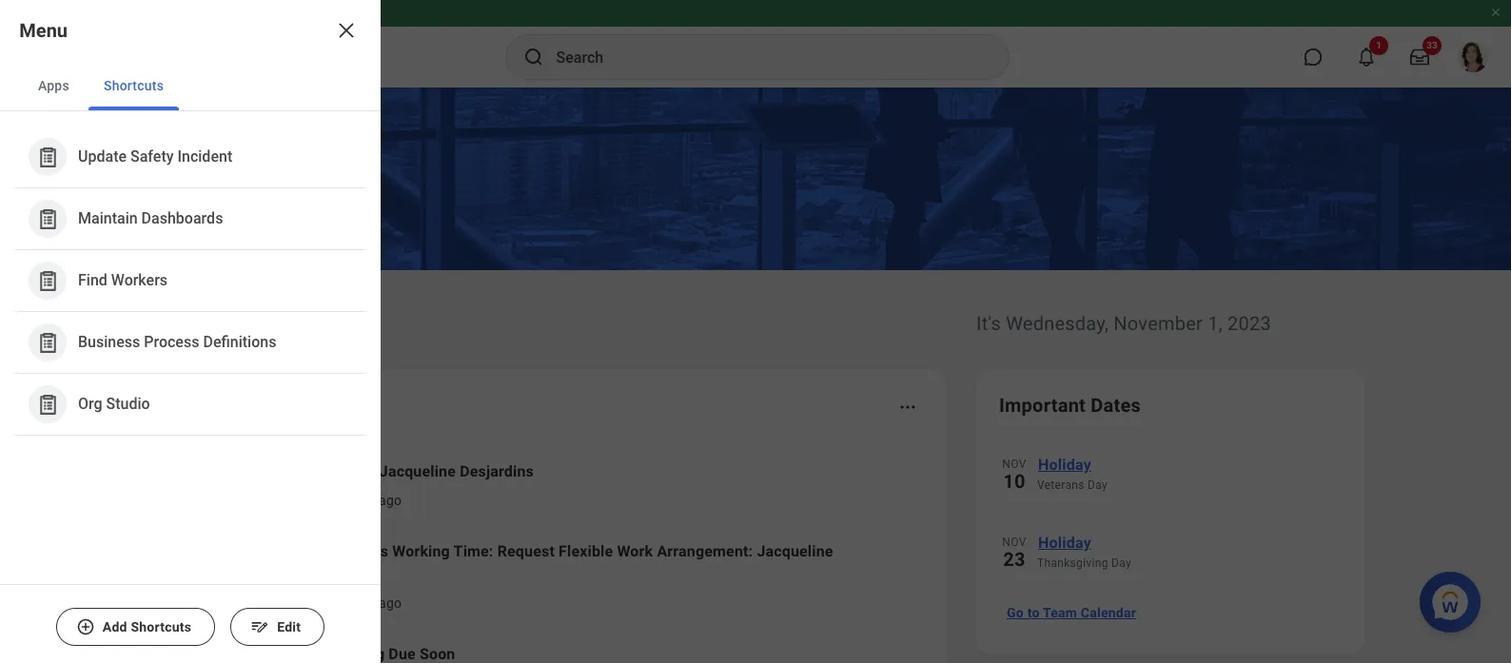 Task type: vqa. For each thing, say whether or not it's contained in the screenshot.
thousands comma IMAGE
no



Task type: locate. For each thing, give the bounding box(es) containing it.
nov left holiday veterans day
[[1002, 458, 1026, 471]]

list
[[0, 111, 381, 451]]

jacqueline
[[379, 462, 456, 481], [757, 542, 833, 560]]

definitions
[[203, 333, 276, 351]]

tasks
[[279, 493, 315, 508], [279, 596, 315, 611]]

shortcuts inside tab list
[[104, 78, 164, 93]]

- for employee's
[[318, 596, 322, 611]]

maintain
[[78, 210, 138, 228]]

0 horizontal spatial update
[[78, 148, 127, 166]]

close environment banner image
[[1490, 7, 1502, 18]]

1 vertical spatial day
[[1111, 557, 1131, 570]]

1 vertical spatial day(s)
[[337, 596, 375, 611]]

0 vertical spatial -
[[318, 493, 322, 508]]

time:
[[453, 542, 493, 560]]

org studio
[[78, 395, 150, 413]]

add left vaccination:
[[257, 462, 285, 481]]

1 vertical spatial shortcuts
[[131, 619, 191, 635]]

clipboard image for org studio
[[36, 393, 59, 416]]

clipboard image inside business process definitions link
[[36, 331, 59, 354]]

my left 5 on the left bottom of page
[[257, 493, 275, 508]]

day(s)
[[337, 493, 375, 508], [337, 596, 375, 611]]

edit
[[277, 619, 301, 635]]

vaccination:
[[289, 462, 376, 481]]

important dates
[[999, 394, 1141, 417]]

work
[[617, 542, 653, 560]]

clipboard image inside update safety incident link
[[36, 145, 59, 169]]

my tasks - 5 day(s) ago
[[257, 493, 402, 508]]

holiday button
[[1037, 453, 1342, 478], [1037, 531, 1342, 556]]

my for update
[[257, 596, 275, 611]]

ago for jacqueline
[[379, 493, 402, 508]]

my for add
[[257, 493, 275, 508]]

1 vertical spatial add
[[103, 619, 127, 635]]

add right "plus circle" image
[[103, 619, 127, 635]]

clipboard image down apps button
[[36, 145, 59, 169]]

1 horizontal spatial day
[[1111, 557, 1131, 570]]

1 holiday button from the top
[[1037, 453, 1342, 478]]

1 holiday from the top
[[1038, 456, 1091, 474]]

1 vertical spatial clipboard image
[[36, 331, 59, 354]]

1 day(s) from the top
[[337, 493, 375, 508]]

1 my from the top
[[257, 493, 275, 508]]

go
[[1007, 605, 1024, 620]]

1 clipboard image from the top
[[36, 207, 59, 231]]

2 nov from the top
[[1002, 536, 1026, 549]]

0 vertical spatial nov
[[1002, 458, 1026, 471]]

0 vertical spatial clipboard image
[[36, 207, 59, 231]]

shortcuts
[[104, 78, 164, 93], [131, 619, 191, 635]]

update inside awaiting your action list
[[257, 542, 307, 560]]

clipboard image left org
[[36, 393, 59, 416]]

find workers link
[[19, 254, 362, 307]]

day inside holiday veterans day
[[1088, 479, 1108, 492]]

2023
[[1228, 312, 1271, 335]]

ago down add vaccination: jacqueline desjardins
[[379, 493, 402, 508]]

day inside holiday thanksgiving day
[[1111, 557, 1131, 570]]

1 vertical spatial holiday button
[[1037, 531, 1342, 556]]

jacqueline right arrangement:
[[757, 542, 833, 560]]

add inside button
[[103, 619, 127, 635]]

1 vertical spatial holiday
[[1038, 534, 1091, 552]]

clipboard image left the find
[[36, 269, 59, 293]]

tab list
[[0, 61, 381, 111]]

day(s) right 5 on the left bottom of page
[[337, 493, 375, 508]]

1 vertical spatial clipboard image
[[36, 269, 59, 293]]

day right veterans
[[1088, 479, 1108, 492]]

0 vertical spatial tasks
[[279, 493, 315, 508]]

clipboard image left maintain
[[36, 207, 59, 231]]

0 vertical spatial holiday
[[1038, 456, 1091, 474]]

add vaccination: jacqueline desjardins
[[257, 462, 534, 481]]

3 clipboard image from the top
[[36, 393, 59, 416]]

0 vertical spatial ago
[[379, 493, 402, 508]]

clipboard image
[[36, 145, 59, 169], [36, 269, 59, 293]]

day for 10
[[1088, 479, 1108, 492]]

text edit image
[[250, 618, 269, 637]]

clipboard image inside org studio "link"
[[36, 393, 59, 416]]

update left employee's
[[257, 542, 307, 560]]

clipboard image for find workers
[[36, 269, 59, 293]]

nov
[[1002, 458, 1026, 471], [1002, 536, 1026, 549]]

safety
[[130, 148, 174, 166]]

- left "8"
[[318, 596, 322, 611]]

2 my from the top
[[257, 596, 275, 611]]

important dates element
[[999, 442, 1342, 590]]

day(s) right "8"
[[337, 596, 375, 611]]

-
[[318, 493, 322, 508], [318, 596, 322, 611]]

0 vertical spatial day(s)
[[337, 493, 375, 508]]

my tasks - 8 day(s) ago
[[257, 596, 402, 611]]

holiday up thanksgiving at the bottom of page
[[1038, 534, 1091, 552]]

0 vertical spatial shortcuts
[[104, 78, 164, 93]]

1 nov from the top
[[1002, 458, 1026, 471]]

2 vertical spatial clipboard image
[[36, 393, 59, 416]]

1 vertical spatial my
[[257, 596, 275, 611]]

- left 5 on the left bottom of page
[[318, 493, 322, 508]]

to
[[1027, 605, 1040, 620]]

update safety incident
[[78, 148, 232, 166]]

inbox image
[[197, 562, 226, 591]]

0 vertical spatial holiday button
[[1037, 453, 1342, 478]]

veterans
[[1037, 479, 1085, 492]]

ago down working
[[379, 596, 402, 611]]

tasks up edit
[[279, 596, 315, 611]]

important
[[999, 394, 1086, 417]]

23
[[1003, 548, 1025, 571]]

day
[[1088, 479, 1108, 492], [1111, 557, 1131, 570]]

0 vertical spatial day
[[1088, 479, 1108, 492]]

hello there main content
[[0, 88, 1511, 663]]

add shortcuts
[[103, 619, 191, 635]]

arrangement:
[[657, 542, 753, 560]]

working
[[392, 542, 450, 560]]

clipboard image inside find workers link
[[36, 269, 59, 293]]

0 vertical spatial jacqueline
[[379, 462, 456, 481]]

1 clipboard image from the top
[[36, 145, 59, 169]]

1 - from the top
[[318, 493, 322, 508]]

go to team calendar button
[[999, 594, 1144, 632]]

holiday
[[1038, 456, 1091, 474], [1038, 534, 1091, 552]]

add
[[257, 462, 285, 481], [103, 619, 127, 635]]

clipboard image inside maintain dashboards link
[[36, 207, 59, 231]]

holiday inside holiday veterans day
[[1038, 456, 1091, 474]]

it's wednesday, november 1, 2023
[[976, 312, 1271, 335]]

8
[[326, 596, 333, 611]]

tasks left 5 on the left bottom of page
[[279, 493, 315, 508]]

- for vaccination:
[[318, 493, 322, 508]]

1 horizontal spatial update
[[257, 542, 307, 560]]

update for update employee's working time: request flexible work arrangement: jacqueline
[[257, 542, 307, 560]]

1 tasks from the top
[[279, 493, 315, 508]]

request
[[497, 542, 555, 560]]

0 vertical spatial update
[[78, 148, 127, 166]]

day(s) for vaccination:
[[337, 493, 375, 508]]

0 horizontal spatial day
[[1088, 479, 1108, 492]]

my up text edit icon
[[257, 596, 275, 611]]

clipboard image left the business
[[36, 331, 59, 354]]

global navigation dialog
[[0, 0, 381, 663]]

banner
[[0, 0, 1511, 88]]

1 horizontal spatial add
[[257, 462, 285, 481]]

day(s) for employee's
[[337, 596, 375, 611]]

2 holiday from the top
[[1038, 534, 1091, 552]]

ago
[[379, 493, 402, 508], [379, 596, 402, 611]]

2 holiday button from the top
[[1037, 531, 1342, 556]]

1 vertical spatial nov
[[1002, 536, 1026, 549]]

shortcuts up safety
[[104, 78, 164, 93]]

1 ago from the top
[[379, 493, 402, 508]]

incident
[[177, 148, 232, 166]]

1 vertical spatial -
[[318, 596, 322, 611]]

2 - from the top
[[318, 596, 322, 611]]

edit button
[[230, 608, 325, 646]]

clipboard image for maintain dashboards
[[36, 207, 59, 231]]

add inside awaiting your action list
[[257, 462, 285, 481]]

holiday thanksgiving day
[[1037, 534, 1131, 570]]

my
[[257, 493, 275, 508], [257, 596, 275, 611]]

hello
[[147, 302, 219, 338]]

holiday inside holiday thanksgiving day
[[1038, 534, 1091, 552]]

2 tasks from the top
[[279, 596, 315, 611]]

2 ago from the top
[[379, 596, 402, 611]]

business process definitions link
[[19, 316, 362, 369]]

clipboard image
[[36, 207, 59, 231], [36, 331, 59, 354], [36, 393, 59, 416]]

0 horizontal spatial add
[[103, 619, 127, 635]]

1 horizontal spatial jacqueline
[[757, 542, 833, 560]]

shortcuts button
[[88, 61, 179, 110]]

calendar
[[1081, 605, 1136, 620]]

awaiting your action list
[[169, 445, 923, 663]]

update
[[78, 148, 127, 166], [257, 542, 307, 560]]

org
[[78, 395, 102, 413]]

holiday up veterans
[[1038, 456, 1091, 474]]

1 vertical spatial tasks
[[279, 596, 315, 611]]

1,
[[1208, 312, 1223, 335]]

shortcuts right "plus circle" image
[[131, 619, 191, 635]]

1 vertical spatial ago
[[379, 596, 402, 611]]

2 clipboard image from the top
[[36, 269, 59, 293]]

0 horizontal spatial jacqueline
[[379, 462, 456, 481]]

0 vertical spatial add
[[257, 462, 285, 481]]

0 vertical spatial my
[[257, 493, 275, 508]]

2 day(s) from the top
[[337, 596, 375, 611]]

employee's
[[310, 542, 388, 560]]

day right thanksgiving at the bottom of page
[[1111, 557, 1131, 570]]

jacqueline left "desjardins"
[[379, 462, 456, 481]]

go to team calendar
[[1007, 605, 1136, 620]]

nov down 10
[[1002, 536, 1026, 549]]

2 clipboard image from the top
[[36, 331, 59, 354]]

0 vertical spatial clipboard image
[[36, 145, 59, 169]]

team
[[1043, 605, 1077, 620]]

update left safety
[[78, 148, 127, 166]]

update inside global navigation dialog
[[78, 148, 127, 166]]

x image
[[335, 19, 358, 42]]

1 vertical spatial update
[[257, 542, 307, 560]]



Task type: describe. For each thing, give the bounding box(es) containing it.
it's
[[976, 312, 1001, 335]]

business
[[78, 333, 140, 351]]

1 vertical spatial jacqueline
[[757, 542, 833, 560]]

clipboard image for update safety incident
[[36, 145, 59, 169]]

nov 23
[[1002, 536, 1026, 571]]

add for add shortcuts
[[103, 619, 127, 635]]

search image
[[522, 46, 545, 69]]

5
[[326, 493, 333, 508]]

flexible
[[559, 542, 613, 560]]

tasks for update
[[279, 596, 315, 611]]

tasks for add
[[279, 493, 315, 508]]

dashboards
[[141, 210, 223, 228]]

day for 23
[[1111, 557, 1131, 570]]

workers
[[111, 271, 168, 290]]

ago for working
[[379, 596, 402, 611]]

hello there
[[147, 302, 307, 338]]

apps
[[38, 78, 69, 93]]

studio
[[106, 395, 150, 413]]

inbox large image
[[1410, 48, 1429, 67]]

wednesday,
[[1006, 312, 1109, 335]]

notifications large image
[[1357, 48, 1376, 67]]

there
[[226, 302, 307, 338]]

holiday for 10
[[1038, 456, 1091, 474]]

desjardins
[[460, 462, 534, 481]]

update employee's working time: request flexible work arrangement: jacqueline
[[257, 542, 833, 560]]

10
[[1003, 470, 1025, 493]]

holiday veterans day
[[1037, 456, 1108, 492]]

find workers
[[78, 271, 168, 290]]

november
[[1114, 312, 1203, 335]]

clipboard image for business process definitions
[[36, 331, 59, 354]]

plus circle image
[[76, 618, 95, 637]]

process
[[144, 333, 199, 351]]

profile logan mcneil element
[[1446, 36, 1500, 78]]

org studio link
[[19, 378, 362, 431]]

add for add vaccination: jacqueline desjardins
[[257, 462, 285, 481]]

holiday button for 10
[[1037, 453, 1342, 478]]

nov for 23
[[1002, 536, 1026, 549]]

maintain dashboards link
[[19, 192, 362, 245]]

list containing update safety incident
[[0, 111, 381, 451]]

thanksgiving
[[1037, 557, 1108, 570]]

update for update safety incident
[[78, 148, 127, 166]]

apps button
[[23, 61, 85, 110]]

nov 10
[[1002, 458, 1026, 493]]

business process definitions
[[78, 333, 276, 351]]

add shortcuts button
[[56, 608, 215, 646]]

find
[[78, 271, 107, 290]]

tab list containing apps
[[0, 61, 381, 111]]

holiday for 23
[[1038, 534, 1091, 552]]

nov for 10
[[1002, 458, 1026, 471]]

holiday button for 23
[[1037, 531, 1342, 556]]

menu
[[19, 19, 67, 42]]

update safety incident link
[[19, 130, 362, 184]]

dates
[[1091, 394, 1141, 417]]

maintain dashboards
[[78, 210, 223, 228]]



